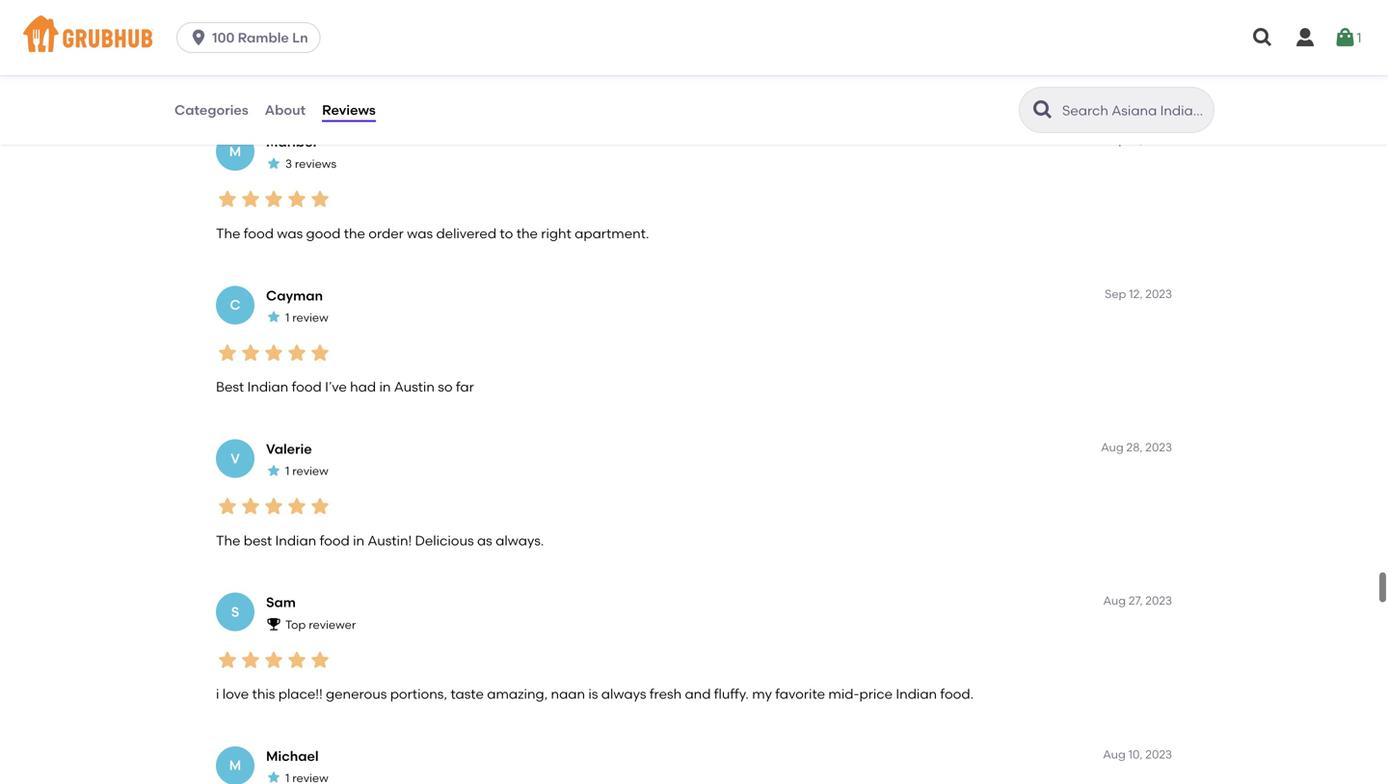 Task type: locate. For each thing, give the bounding box(es) containing it.
m
[[229, 143, 241, 160], [229, 757, 241, 774]]

1 review down valerie
[[285, 464, 329, 478]]

i
[[373, 72, 377, 88]]

100 ramble ln button
[[177, 22, 328, 53]]

2023 right 10,
[[1146, 747, 1173, 761]]

maribel
[[266, 134, 317, 150]]

Search Asiana Indian Cuisine search field
[[1061, 101, 1208, 120]]

top
[[285, 618, 306, 632]]

1 horizontal spatial svg image
[[1334, 26, 1357, 49]]

4 2023 from the top
[[1146, 594, 1173, 608]]

svg image
[[1252, 26, 1275, 49], [1294, 26, 1317, 49]]

svg image
[[1334, 26, 1357, 49], [189, 28, 208, 47]]

2 m from the top
[[229, 757, 241, 774]]

so
[[438, 379, 453, 395]]

aug left 10,
[[1104, 747, 1126, 761]]

1 review
[[285, 310, 329, 324], [285, 464, 329, 478]]

0 horizontal spatial svg image
[[189, 28, 208, 47]]

3 2023 from the top
[[1146, 440, 1173, 454]]

2023 for the best indian food in austin! delicious as always.
[[1146, 440, 1173, 454]]

2 2023 from the top
[[1146, 287, 1173, 301]]

100
[[212, 29, 235, 46]]

1 vertical spatial aug
[[1104, 594, 1126, 608]]

tried
[[456, 72, 486, 88]]

2023 for i love this place!! generous portions, taste amazing, naan is always fresh and fluffy. my favorite mid-price indian food.
[[1146, 594, 1173, 608]]

aug left 28,
[[1101, 440, 1124, 454]]

svg image inside 1 'button'
[[1334, 26, 1357, 49]]

0 vertical spatial review
[[292, 310, 329, 324]]

aug left 27,
[[1104, 594, 1126, 608]]

food left good
[[244, 225, 274, 242]]

1 vertical spatial review
[[292, 464, 329, 478]]

1 review down cayman
[[285, 310, 329, 324]]

reviews
[[322, 102, 376, 118]]

austin!
[[368, 532, 412, 549]]

0 vertical spatial sep
[[1105, 133, 1127, 147]]

s
[[231, 604, 239, 620]]

10,
[[1129, 747, 1143, 761]]

2023 right 13,
[[1146, 133, 1173, 147]]

right
[[541, 225, 572, 242]]

sep for the food was good the order was delivered to the right apartment.
[[1105, 133, 1127, 147]]

3
[[285, 157, 292, 171]]

1 vertical spatial m
[[229, 757, 241, 774]]

delivered
[[436, 225, 497, 242]]

in left austin!
[[353, 532, 365, 549]]

categories
[[175, 102, 248, 118]]

still
[[380, 72, 401, 88]]

was right order
[[407, 225, 433, 242]]

1 horizontal spatial the
[[517, 225, 538, 242]]

1 vertical spatial food
[[292, 379, 322, 395]]

aug for i love this place!! generous portions, taste amazing, naan is always fresh and fluffy. my favorite mid-price indian food.
[[1104, 594, 1126, 608]]

0 vertical spatial the
[[216, 225, 241, 242]]

2 vertical spatial food
[[320, 532, 350, 549]]

michael
[[266, 748, 319, 764]]

the for the best indian food in austin! delicious as always.
[[216, 532, 241, 549]]

1 the from the top
[[216, 225, 241, 242]]

the
[[216, 225, 241, 242], [216, 532, 241, 549]]

1 m from the top
[[229, 143, 241, 160]]

1
[[1357, 29, 1362, 46], [285, 310, 290, 324], [285, 464, 290, 478]]

0 horizontal spatial was
[[277, 225, 303, 242]]

1 vertical spatial sep
[[1105, 287, 1127, 301]]

trophy icon image
[[266, 616, 282, 632]]

aug for the best indian food in austin! delicious as always.
[[1101, 440, 1124, 454]]

the right on
[[582, 72, 603, 88]]

aug 27, 2023
[[1104, 594, 1173, 608]]

in
[[379, 379, 391, 395], [353, 532, 365, 549]]

sep
[[1105, 133, 1127, 147], [1105, 287, 1127, 301]]

svg image for 100 ramble ln
[[189, 28, 208, 47]]

later.
[[685, 72, 718, 88]]

2 sep from the top
[[1105, 287, 1127, 301]]

my
[[752, 686, 772, 702]]

sep left 13,
[[1105, 133, 1127, 147]]

the up the c
[[216, 225, 241, 242]]

2023 right 28,
[[1146, 440, 1173, 454]]

svg image inside 100 ramble ln button
[[189, 28, 208, 47]]

was left good
[[277, 225, 303, 242]]

1 2023 from the top
[[1146, 133, 1173, 147]]

review
[[292, 310, 329, 324], [292, 464, 329, 478]]

2023 for the food was good the order was delivered to the right apartment.
[[1146, 133, 1173, 147]]

solid indian for delivery. i still haven't tried everything on the menu years later.
[[216, 72, 718, 88]]

best
[[244, 532, 272, 549]]

0 horizontal spatial svg image
[[1252, 26, 1275, 49]]

indian
[[251, 72, 292, 88], [247, 379, 289, 395], [275, 532, 317, 549], [896, 686, 937, 702]]

1 review from the top
[[292, 310, 329, 324]]

2023 right 27,
[[1146, 594, 1173, 608]]

0 vertical spatial 1
[[1357, 29, 1362, 46]]

aug
[[1101, 440, 1124, 454], [1104, 594, 1126, 608], [1104, 747, 1126, 761]]

2 vertical spatial 1
[[285, 464, 290, 478]]

0 vertical spatial 1 review
[[285, 310, 329, 324]]

the right to
[[517, 225, 538, 242]]

m left michael
[[229, 757, 241, 774]]

delivery.
[[316, 72, 370, 88]]

food left austin!
[[320, 532, 350, 549]]

the right good
[[344, 225, 365, 242]]

austin
[[394, 379, 435, 395]]

m down categories
[[229, 143, 241, 160]]

place!!
[[278, 686, 323, 702]]

review down valerie
[[292, 464, 329, 478]]

categories button
[[174, 75, 249, 145]]

food
[[244, 225, 274, 242], [292, 379, 322, 395], [320, 532, 350, 549]]

1 vertical spatial 1 review
[[285, 464, 329, 478]]

0 vertical spatial food
[[244, 225, 274, 242]]

0 vertical spatial aug
[[1101, 440, 1124, 454]]

2 1 review from the top
[[285, 464, 329, 478]]

27,
[[1129, 594, 1143, 608]]

good
[[306, 225, 341, 242]]

1 horizontal spatial in
[[379, 379, 391, 395]]

i've
[[325, 379, 347, 395]]

review for cayman
[[292, 310, 329, 324]]

the left best
[[216, 532, 241, 549]]

1 review for cayman
[[285, 310, 329, 324]]

star icon image
[[216, 34, 239, 57], [239, 34, 262, 57], [262, 34, 285, 57], [285, 34, 309, 57], [309, 34, 332, 57], [266, 156, 282, 171], [216, 188, 239, 211], [239, 188, 262, 211], [262, 188, 285, 211], [285, 188, 309, 211], [309, 188, 332, 211], [266, 309, 282, 325], [216, 341, 239, 364], [239, 341, 262, 364], [262, 341, 285, 364], [285, 341, 309, 364], [309, 341, 332, 364], [266, 463, 282, 478], [216, 495, 239, 518], [239, 495, 262, 518], [262, 495, 285, 518], [285, 495, 309, 518], [309, 495, 332, 518], [216, 648, 239, 672], [239, 648, 262, 672], [262, 648, 285, 672], [285, 648, 309, 672], [309, 648, 332, 672], [266, 770, 282, 784]]

review for valerie
[[292, 464, 329, 478]]

review down cayman
[[292, 310, 329, 324]]

1 horizontal spatial was
[[407, 225, 433, 242]]

1 horizontal spatial svg image
[[1294, 26, 1317, 49]]

sep left 12,
[[1105, 287, 1127, 301]]

2023 right 12,
[[1146, 287, 1173, 301]]

reviewer
[[309, 618, 356, 632]]

aug 10, 2023
[[1104, 747, 1173, 761]]

fresh
[[650, 686, 682, 702]]

in right had
[[379, 379, 391, 395]]

i
[[216, 686, 219, 702]]

0 vertical spatial in
[[379, 379, 391, 395]]

reviews
[[295, 157, 337, 171]]

far
[[456, 379, 474, 395]]

c
[[230, 297, 241, 313]]

1 sep from the top
[[1105, 133, 1127, 147]]

mid-
[[829, 686, 860, 702]]

0 horizontal spatial in
[[353, 532, 365, 549]]

everything
[[490, 72, 558, 88]]

1 1 review from the top
[[285, 310, 329, 324]]

food left i've
[[292, 379, 322, 395]]

1 vertical spatial 1
[[285, 310, 290, 324]]

sep 13, 2023
[[1105, 133, 1173, 147]]

1 vertical spatial the
[[216, 532, 241, 549]]

2 the from the top
[[216, 532, 241, 549]]

was
[[277, 225, 303, 242], [407, 225, 433, 242]]

2023
[[1146, 133, 1173, 147], [1146, 287, 1173, 301], [1146, 440, 1173, 454], [1146, 594, 1173, 608], [1146, 747, 1173, 761]]

the
[[582, 72, 603, 88], [344, 225, 365, 242], [517, 225, 538, 242]]

always.
[[496, 532, 544, 549]]

0 vertical spatial m
[[229, 143, 241, 160]]

years
[[647, 72, 682, 88]]

2 review from the top
[[292, 464, 329, 478]]

fluffy.
[[714, 686, 749, 702]]



Task type: describe. For each thing, give the bounding box(es) containing it.
3 reviews
[[285, 157, 337, 171]]

1 button
[[1334, 20, 1362, 55]]

love
[[223, 686, 249, 702]]

main navigation navigation
[[0, 0, 1389, 75]]

favorite
[[776, 686, 826, 702]]

top reviewer
[[285, 618, 356, 632]]

generous
[[326, 686, 387, 702]]

had
[[350, 379, 376, 395]]

for
[[295, 72, 313, 88]]

1 review for valerie
[[285, 464, 329, 478]]

always
[[602, 686, 647, 702]]

best
[[216, 379, 244, 395]]

1 for best indian food i've had in austin so far
[[285, 310, 290, 324]]

2 svg image from the left
[[1294, 26, 1317, 49]]

1 svg image from the left
[[1252, 26, 1275, 49]]

m for maribel
[[229, 143, 241, 160]]

i love this place!! generous portions, taste amazing, naan is always fresh and fluffy. my favorite mid-price indian food.
[[216, 686, 974, 702]]

svg image for 1
[[1334, 26, 1357, 49]]

search icon image
[[1032, 98, 1055, 122]]

2 horizontal spatial the
[[582, 72, 603, 88]]

haven't
[[404, 72, 453, 88]]

cayman
[[266, 287, 323, 304]]

on
[[562, 72, 578, 88]]

sam
[[266, 594, 296, 611]]

2 was from the left
[[407, 225, 433, 242]]

sep for best indian food i've had in austin so far
[[1105, 287, 1127, 301]]

naan
[[551, 686, 585, 702]]

ramble
[[238, 29, 289, 46]]

as
[[477, 532, 493, 549]]

to
[[500, 225, 513, 242]]

1 inside 'button'
[[1357, 29, 1362, 46]]

2 vertical spatial aug
[[1104, 747, 1126, 761]]

amazing,
[[487, 686, 548, 702]]

the for the food was good the order was delivered to the right apartment.
[[216, 225, 241, 242]]

reviews button
[[321, 75, 377, 145]]

2023 for best indian food i've had in austin so far
[[1146, 287, 1173, 301]]

about
[[265, 102, 306, 118]]

100 ramble ln
[[212, 29, 308, 46]]

aug 28, 2023
[[1101, 440, 1173, 454]]

taste
[[451, 686, 484, 702]]

solid
[[216, 72, 248, 88]]

delicious
[[415, 532, 474, 549]]

1 was from the left
[[277, 225, 303, 242]]

1 vertical spatial in
[[353, 532, 365, 549]]

price
[[860, 686, 893, 702]]

this
[[252, 686, 275, 702]]

13,
[[1129, 133, 1143, 147]]

m for michael
[[229, 757, 241, 774]]

order
[[369, 225, 404, 242]]

ln
[[292, 29, 308, 46]]

menu
[[606, 72, 644, 88]]

v
[[231, 450, 240, 467]]

28,
[[1127, 440, 1143, 454]]

5 2023 from the top
[[1146, 747, 1173, 761]]

valerie
[[266, 441, 312, 457]]

sep 12, 2023
[[1105, 287, 1173, 301]]

the food was good the order was delivered to the right apartment.
[[216, 225, 649, 242]]

the best indian food in austin! delicious as always.
[[216, 532, 544, 549]]

best indian food i've had in austin so far
[[216, 379, 474, 395]]

and
[[685, 686, 711, 702]]

is
[[589, 686, 598, 702]]

about button
[[264, 75, 307, 145]]

apartment.
[[575, 225, 649, 242]]

1 for the best indian food in austin! delicious as always.
[[285, 464, 290, 478]]

portions,
[[390, 686, 447, 702]]

food.
[[941, 686, 974, 702]]

12,
[[1130, 287, 1143, 301]]

0 horizontal spatial the
[[344, 225, 365, 242]]



Task type: vqa. For each thing, say whether or not it's contained in the screenshot.
the rightmost the
yes



